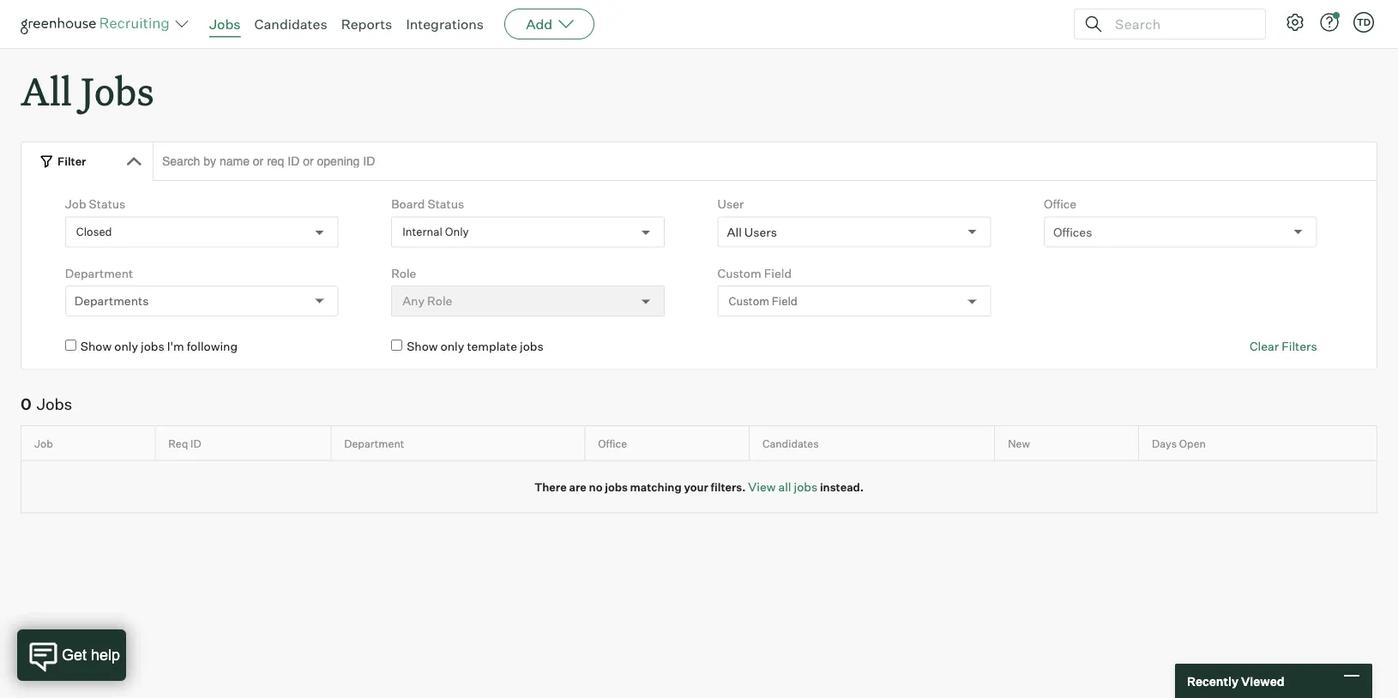 Task type: vqa. For each thing, say whether or not it's contained in the screenshot.
DECLINE on the left
no



Task type: describe. For each thing, give the bounding box(es) containing it.
all for all users
[[727, 225, 742, 240]]

jobs link
[[209, 15, 241, 33]]

role
[[391, 266, 416, 281]]

0 vertical spatial custom
[[718, 266, 762, 281]]

are
[[569, 480, 587, 494]]

0 vertical spatial custom field
[[718, 266, 792, 281]]

board
[[391, 197, 425, 212]]

recently
[[1187, 674, 1239, 689]]

users
[[745, 225, 777, 240]]

offices
[[1053, 225, 1092, 240]]

only
[[445, 225, 469, 239]]

template
[[467, 339, 517, 354]]

closed
[[76, 225, 112, 239]]

2 horizontal spatial jobs
[[209, 15, 241, 33]]

job for job
[[34, 437, 53, 450]]

following
[[187, 339, 238, 354]]

Search by name or req ID or opening ID text field
[[153, 142, 1378, 181]]

open
[[1179, 437, 1206, 450]]

i'm
[[167, 339, 184, 354]]

add
[[526, 15, 553, 33]]

1 vertical spatial department
[[344, 437, 404, 450]]

viewed
[[1241, 674, 1285, 689]]

all
[[779, 479, 791, 494]]

show for show only template jobs
[[407, 339, 438, 354]]

clear filters
[[1250, 339, 1318, 354]]

recently viewed
[[1187, 674, 1285, 689]]

configure image
[[1285, 12, 1306, 33]]

jobs right the all
[[794, 479, 818, 494]]

reports link
[[341, 15, 392, 33]]

id
[[190, 437, 201, 450]]

req id
[[168, 437, 201, 450]]

1 vertical spatial custom
[[729, 294, 770, 308]]

job for job status
[[65, 197, 86, 212]]

jobs for 0 jobs
[[37, 395, 72, 414]]

all users option
[[727, 225, 777, 240]]

reports
[[341, 15, 392, 33]]

matching
[[630, 480, 682, 494]]

only for template
[[441, 339, 464, 354]]

0 vertical spatial office
[[1044, 197, 1077, 212]]

there
[[534, 480, 567, 494]]

req
[[168, 437, 188, 450]]

status for board status
[[428, 197, 464, 212]]

filters.
[[711, 480, 746, 494]]

jobs for all jobs
[[81, 65, 154, 116]]

candidates link
[[254, 15, 327, 33]]

status for job status
[[89, 197, 126, 212]]

your
[[684, 480, 709, 494]]

departments
[[74, 294, 149, 309]]



Task type: locate. For each thing, give the bounding box(es) containing it.
0 vertical spatial all
[[21, 65, 72, 116]]

1 horizontal spatial status
[[428, 197, 464, 212]]

greenhouse recruiting image
[[21, 14, 175, 34]]

jobs left i'm
[[141, 339, 164, 354]]

1 status from the left
[[89, 197, 126, 212]]

job
[[65, 197, 86, 212], [34, 437, 53, 450]]

jobs right no
[[605, 480, 628, 494]]

td button
[[1350, 9, 1378, 36]]

office up offices
[[1044, 197, 1077, 212]]

0 horizontal spatial office
[[598, 437, 627, 450]]

Show only template jobs checkbox
[[391, 340, 403, 351]]

0 horizontal spatial all
[[21, 65, 72, 116]]

candidates up the all
[[763, 437, 819, 450]]

show right show only template jobs option
[[407, 339, 438, 354]]

view all jobs link
[[748, 479, 818, 494]]

filters
[[1282, 339, 1318, 354]]

1 horizontal spatial candidates
[[763, 437, 819, 450]]

no
[[589, 480, 603, 494]]

0 horizontal spatial jobs
[[37, 395, 72, 414]]

there are no jobs matching your filters. view all jobs instead.
[[534, 479, 864, 494]]

new
[[1008, 437, 1030, 450]]

show right "show only jobs i'm following" checkbox
[[80, 339, 112, 354]]

0 horizontal spatial status
[[89, 197, 126, 212]]

0 vertical spatial field
[[764, 266, 792, 281]]

integrations link
[[406, 15, 484, 33]]

1 vertical spatial office
[[598, 437, 627, 450]]

internal
[[403, 225, 443, 239]]

only for jobs
[[114, 339, 138, 354]]

1 show from the left
[[80, 339, 112, 354]]

board status
[[391, 197, 464, 212]]

clear filters link
[[1250, 338, 1318, 355]]

0 vertical spatial department
[[65, 266, 133, 281]]

office up no
[[598, 437, 627, 450]]

0 horizontal spatial job
[[34, 437, 53, 450]]

custom field
[[718, 266, 792, 281], [729, 294, 798, 308]]

1 horizontal spatial jobs
[[81, 65, 154, 116]]

office
[[1044, 197, 1077, 212], [598, 437, 627, 450]]

1 horizontal spatial job
[[65, 197, 86, 212]]

0 jobs
[[21, 395, 72, 414]]

1 vertical spatial custom field
[[729, 294, 798, 308]]

1 vertical spatial field
[[772, 294, 798, 308]]

1 vertical spatial all
[[727, 225, 742, 240]]

1 horizontal spatial only
[[441, 339, 464, 354]]

show
[[80, 339, 112, 354], [407, 339, 438, 354]]

td button
[[1354, 12, 1374, 33]]

custom field down users
[[729, 294, 798, 308]]

show for show only jobs i'm following
[[80, 339, 112, 354]]

internal only
[[403, 225, 469, 239]]

jobs
[[209, 15, 241, 33], [81, 65, 154, 116], [37, 395, 72, 414]]

status
[[89, 197, 126, 212], [428, 197, 464, 212]]

2 status from the left
[[428, 197, 464, 212]]

all for all jobs
[[21, 65, 72, 116]]

jobs right template
[[520, 339, 544, 354]]

status up closed
[[89, 197, 126, 212]]

only
[[114, 339, 138, 354], [441, 339, 464, 354]]

jobs
[[141, 339, 164, 354], [520, 339, 544, 354], [794, 479, 818, 494], [605, 480, 628, 494]]

0 horizontal spatial candidates
[[254, 15, 327, 33]]

all jobs
[[21, 65, 154, 116]]

candidates right 'jobs' link
[[254, 15, 327, 33]]

user
[[718, 197, 744, 212]]

candidates
[[254, 15, 327, 33], [763, 437, 819, 450]]

jobs down greenhouse recruiting image at the top
[[81, 65, 154, 116]]

days
[[1152, 437, 1177, 450]]

job up closed
[[65, 197, 86, 212]]

0 horizontal spatial show
[[80, 339, 112, 354]]

1 horizontal spatial office
[[1044, 197, 1077, 212]]

2 show from the left
[[407, 339, 438, 354]]

custom field down 'all users'
[[718, 266, 792, 281]]

view
[[748, 479, 776, 494]]

1 only from the left
[[114, 339, 138, 354]]

jobs left candidates link
[[209, 15, 241, 33]]

0 vertical spatial job
[[65, 197, 86, 212]]

field
[[764, 266, 792, 281], [772, 294, 798, 308]]

integrations
[[406, 15, 484, 33]]

filter
[[57, 154, 86, 168]]

all
[[21, 65, 72, 116], [727, 225, 742, 240]]

only left template
[[441, 339, 464, 354]]

1 vertical spatial candidates
[[763, 437, 819, 450]]

1 horizontal spatial show
[[407, 339, 438, 354]]

0 horizontal spatial department
[[65, 266, 133, 281]]

show only template jobs
[[407, 339, 544, 354]]

2 vertical spatial jobs
[[37, 395, 72, 414]]

instead.
[[820, 480, 864, 494]]

jobs right 0
[[37, 395, 72, 414]]

all users
[[727, 225, 777, 240]]

Search text field
[[1111, 12, 1250, 36]]

jobs inside there are no jobs matching your filters. view all jobs instead.
[[605, 480, 628, 494]]

all up filter
[[21, 65, 72, 116]]

job status
[[65, 197, 126, 212]]

td
[[1357, 16, 1371, 28]]

0 vertical spatial candidates
[[254, 15, 327, 33]]

1 vertical spatial job
[[34, 437, 53, 450]]

department
[[65, 266, 133, 281], [344, 437, 404, 450]]

1 horizontal spatial department
[[344, 437, 404, 450]]

show only jobs i'm following
[[80, 339, 238, 354]]

1 horizontal spatial all
[[727, 225, 742, 240]]

all left users
[[727, 225, 742, 240]]

clear
[[1250, 339, 1279, 354]]

custom
[[718, 266, 762, 281], [729, 294, 770, 308]]

0 horizontal spatial only
[[114, 339, 138, 354]]

0
[[21, 395, 32, 414]]

1 vertical spatial jobs
[[81, 65, 154, 116]]

0 vertical spatial jobs
[[209, 15, 241, 33]]

only down "departments"
[[114, 339, 138, 354]]

job down 0 jobs
[[34, 437, 53, 450]]

add button
[[505, 9, 595, 39]]

2 only from the left
[[441, 339, 464, 354]]

status up internal only
[[428, 197, 464, 212]]

Show only jobs I'm following checkbox
[[65, 340, 76, 351]]

days open
[[1152, 437, 1206, 450]]



